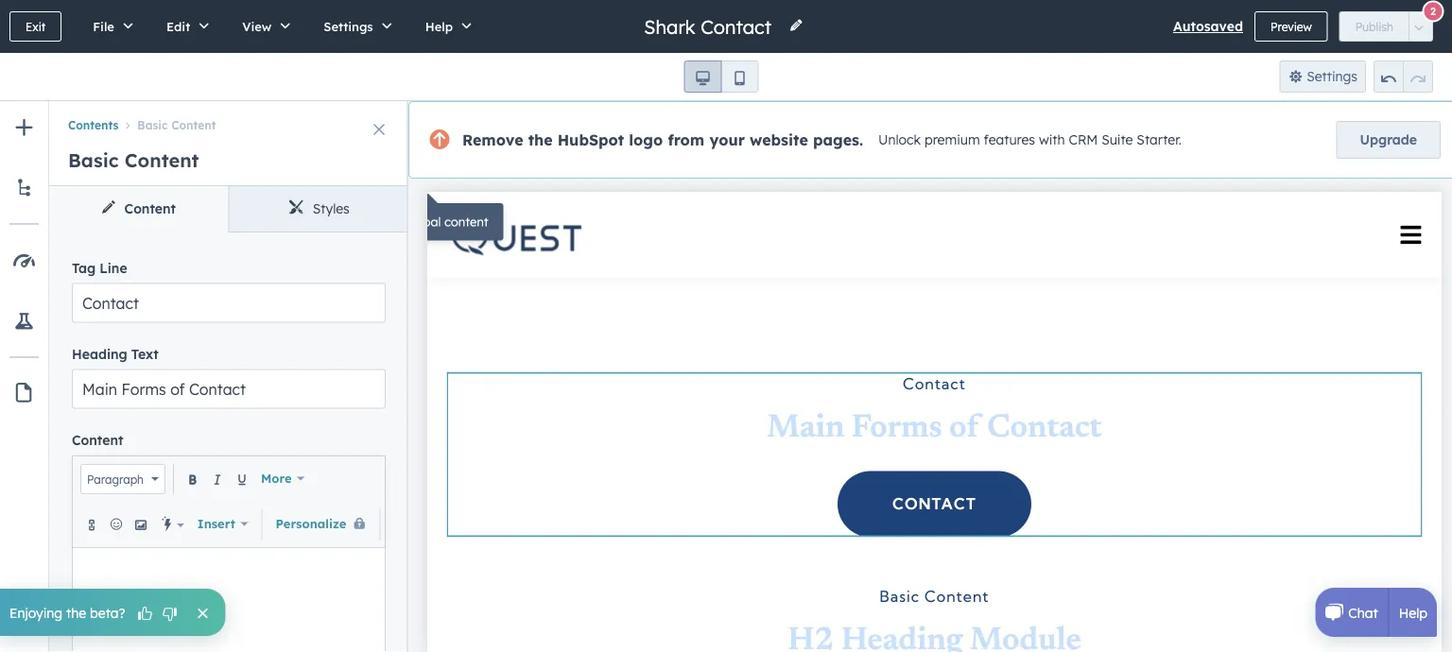 Task type: vqa. For each thing, say whether or not it's contained in the screenshot.
(3/5)
no



Task type: locate. For each thing, give the bounding box(es) containing it.
basic content
[[137, 118, 216, 132], [68, 148, 199, 172]]

1 vertical spatial settings
[[1307, 68, 1358, 85]]

view button
[[222, 0, 304, 53]]

the
[[528, 130, 553, 149], [66, 604, 86, 621]]

0 horizontal spatial settings
[[324, 18, 373, 34]]

thumbsdown image
[[161, 606, 178, 623]]

help
[[425, 18, 453, 34], [1399, 604, 1428, 621]]

tab list containing content
[[49, 186, 408, 233]]

navigation containing contents
[[49, 101, 408, 135]]

the right remove
[[528, 130, 553, 149]]

1 horizontal spatial the
[[528, 130, 553, 149]]

insert
[[197, 516, 235, 532]]

0 horizontal spatial the
[[66, 604, 86, 621]]

0 vertical spatial settings button
[[304, 0, 405, 53]]

1 horizontal spatial help
[[1399, 604, 1428, 621]]

Contact text field
[[72, 283, 386, 323]]

settings
[[324, 18, 373, 34], [1307, 68, 1358, 85]]

0 vertical spatial basic
[[137, 118, 168, 132]]

1 vertical spatial settings button
[[1280, 61, 1366, 93]]

preview button
[[1255, 11, 1328, 42]]

1 horizontal spatial basic
[[137, 118, 168, 132]]

content
[[171, 118, 216, 132], [125, 148, 199, 172], [124, 200, 176, 217], [72, 432, 123, 449]]

the for enjoying
[[66, 604, 86, 621]]

contents
[[68, 118, 119, 132]]

chat
[[1349, 604, 1378, 621]]

0 horizontal spatial help
[[425, 18, 453, 34]]

file
[[93, 18, 114, 34]]

basic content down basic content button
[[68, 148, 199, 172]]

1 horizontal spatial group
[[1374, 61, 1433, 93]]

1 vertical spatial basic content
[[68, 148, 199, 172]]

group
[[684, 61, 759, 93], [1374, 61, 1433, 93]]

website
[[750, 130, 808, 149]]

basic right contents button
[[137, 118, 168, 132]]

0 horizontal spatial settings button
[[304, 0, 405, 53]]

upgrade
[[1360, 131, 1417, 148]]

0 vertical spatial help
[[425, 18, 453, 34]]

text
[[131, 346, 158, 362]]

basic down contents
[[68, 148, 119, 172]]

the left beta? on the left
[[66, 604, 86, 621]]

more button
[[255, 460, 310, 498]]

styles link
[[229, 186, 408, 232]]

beta?
[[90, 604, 125, 621]]

content link
[[49, 186, 229, 232]]

group up your
[[684, 61, 759, 93]]

publish button
[[1340, 11, 1410, 42]]

premium
[[925, 132, 980, 148]]

remove the hubspot logo from your website pages.
[[462, 130, 863, 149]]

settings right view button
[[324, 18, 373, 34]]

1 group from the left
[[684, 61, 759, 93]]

1 vertical spatial help
[[1399, 604, 1428, 621]]

basic
[[137, 118, 168, 132], [68, 148, 119, 172]]

publish group
[[1340, 11, 1433, 42]]

1 vertical spatial basic
[[68, 148, 119, 172]]

group down the "publish" group
[[1374, 61, 1433, 93]]

the inside button
[[66, 604, 86, 621]]

from
[[668, 130, 705, 149]]

tab list
[[49, 186, 408, 233]]

enjoying the beta?
[[9, 604, 125, 621]]

close image
[[373, 124, 385, 135]]

1 vertical spatial the
[[66, 604, 86, 621]]

paragraph button
[[80, 464, 165, 494]]

application containing more
[[72, 456, 473, 652]]

settings button
[[304, 0, 405, 53], [1280, 61, 1366, 93]]

settings down preview
[[1307, 68, 1358, 85]]

preview
[[1271, 19, 1312, 34]]

0 horizontal spatial group
[[684, 61, 759, 93]]

None field
[[642, 14, 778, 39]]

pages.
[[813, 130, 863, 149]]

remove
[[462, 130, 523, 149]]

view
[[242, 18, 272, 34]]

1 horizontal spatial settings
[[1307, 68, 1358, 85]]

basic content right contents button
[[137, 118, 216, 132]]

basic content button
[[119, 118, 216, 132]]

styles
[[313, 200, 350, 217]]

0 vertical spatial the
[[528, 130, 553, 149]]

features
[[984, 132, 1035, 148]]

personalize button
[[270, 505, 372, 543]]

navigation
[[49, 101, 408, 135]]

enjoying the beta? button
[[0, 589, 226, 636]]

application
[[72, 456, 473, 652]]

publish
[[1356, 19, 1394, 34]]



Task type: describe. For each thing, give the bounding box(es) containing it.
the for remove
[[528, 130, 553, 149]]

enjoying
[[9, 604, 63, 621]]

autosaved
[[1173, 18, 1243, 35]]

2 group from the left
[[1374, 61, 1433, 93]]

edit button
[[146, 0, 222, 53]]

content inside navigation
[[171, 118, 216, 132]]

upgrade link
[[1337, 121, 1441, 159]]

line
[[100, 259, 127, 276]]

thumbsup image
[[137, 606, 154, 623]]

more
[[261, 471, 292, 486]]

exit link
[[9, 11, 62, 42]]

logo
[[629, 130, 663, 149]]

tag line
[[72, 259, 127, 276]]

help button
[[405, 0, 485, 53]]

starter.
[[1137, 132, 1182, 148]]

exit
[[26, 19, 46, 34]]

crm
[[1069, 132, 1098, 148]]

help inside button
[[425, 18, 453, 34]]

0 horizontal spatial basic
[[68, 148, 119, 172]]

heading text
[[72, 346, 158, 362]]

Main Forms of Contact text field
[[72, 369, 386, 409]]

suite
[[1102, 132, 1133, 148]]

edit
[[166, 18, 190, 34]]

2
[[1431, 5, 1436, 18]]

contents button
[[68, 118, 119, 132]]

insert button
[[192, 505, 254, 543]]

unlock premium features with crm suite starter.
[[878, 132, 1182, 148]]

file button
[[73, 0, 146, 53]]

tag
[[72, 259, 96, 276]]

0 vertical spatial settings
[[324, 18, 373, 34]]

autosaved button
[[1173, 15, 1243, 38]]

paragraph
[[87, 472, 144, 486]]

your
[[710, 130, 745, 149]]

0 vertical spatial basic content
[[137, 118, 216, 132]]

with
[[1039, 132, 1065, 148]]

hubspot
[[558, 130, 624, 149]]

1 horizontal spatial settings button
[[1280, 61, 1366, 93]]

content inside "link"
[[124, 200, 176, 217]]

basic inside navigation
[[137, 118, 168, 132]]

heading
[[72, 346, 127, 362]]

personalize
[[276, 516, 346, 532]]

unlock
[[878, 132, 921, 148]]



